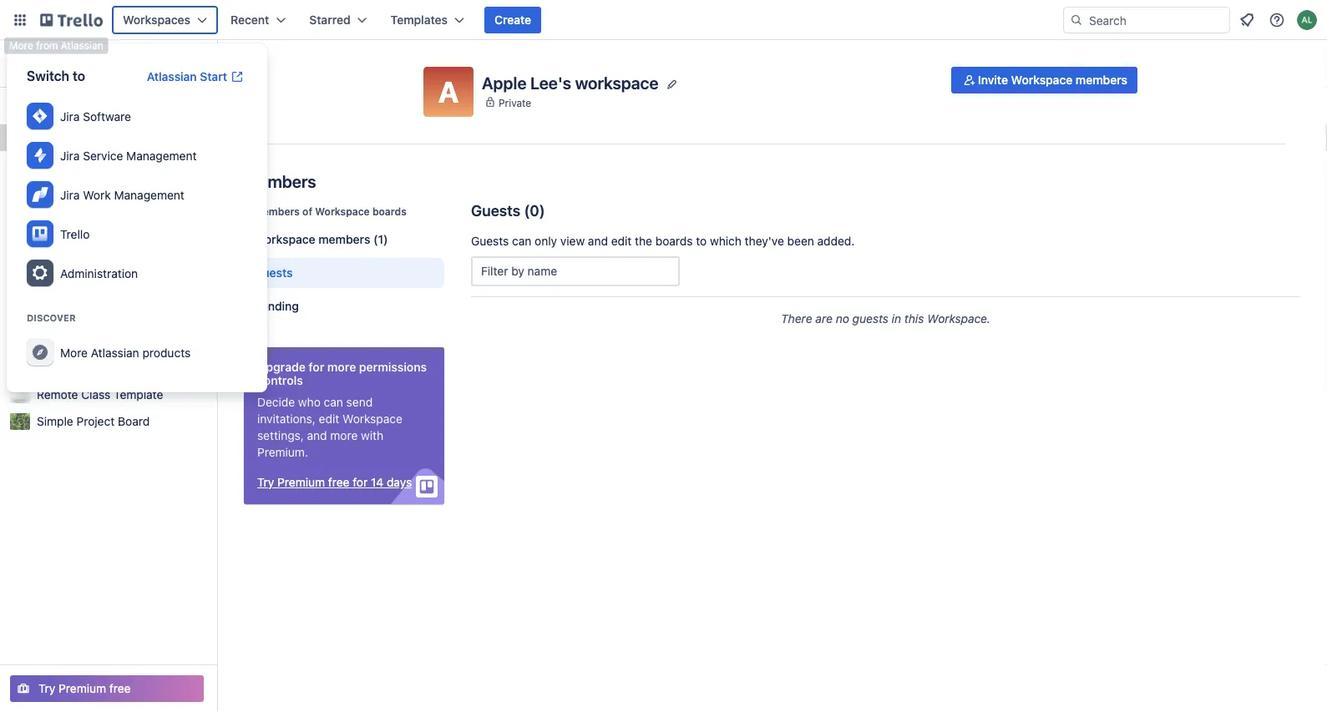 Task type: locate. For each thing, give the bounding box(es) containing it.
1 vertical spatial try
[[38, 682, 55, 696]]

free
[[328, 476, 350, 490], [109, 682, 131, 696]]

0 horizontal spatial apple
[[43, 48, 76, 62]]

0 horizontal spatial and
[[307, 429, 327, 443]]

work inside button
[[37, 308, 65, 322]]

templates button
[[381, 7, 475, 33]]

work down service
[[83, 188, 111, 202]]

free
[[43, 66, 64, 78]]

your boards
[[10, 280, 77, 293]]

2 horizontal spatial boards
[[656, 234, 693, 248]]

a
[[18, 53, 29, 73], [438, 74, 459, 109]]

2 vertical spatial jira
[[60, 188, 80, 202]]

1 horizontal spatial apple
[[482, 73, 527, 93]]

views
[[75, 191, 107, 205]]

0 horizontal spatial a
[[18, 53, 29, 73]]

atlassian left the start
[[147, 70, 197, 84]]

more down switch to… icon
[[9, 39, 33, 51]]

0 vertical spatial edit
[[611, 234, 632, 248]]

trello
[[60, 227, 90, 241], [56, 361, 86, 375]]

workspace inside button
[[1012, 73, 1073, 87]]

invitations,
[[257, 412, 316, 426]]

for inside "button"
[[353, 476, 368, 490]]

which
[[710, 234, 742, 248]]

members inside button
[[1076, 73, 1128, 87]]

premium for try premium free
[[59, 682, 106, 696]]

apple for apple lee's workspace free
[[43, 48, 76, 62]]

trello right my
[[56, 361, 86, 375]]

management down jira service management link
[[114, 188, 185, 202]]

0 horizontal spatial work
[[37, 308, 65, 322]]

starred icon image
[[194, 335, 207, 348]]

a left "private" on the top left
[[438, 74, 459, 109]]

lee's up "private" on the top left
[[531, 73, 572, 93]]

to right 'free'
[[73, 68, 85, 84]]

more from atlassian
[[9, 39, 103, 51]]

3 jira from the top
[[60, 188, 80, 202]]

( 0 )
[[524, 201, 545, 219]]

and down who
[[307, 429, 327, 443]]

0 horizontal spatial for
[[309, 361, 325, 374]]

to left which
[[696, 234, 707, 248]]

0
[[530, 201, 540, 219]]

boards up (1)
[[373, 206, 407, 217]]

a for a link
[[18, 53, 29, 73]]

jira left service
[[60, 149, 80, 163]]

2 vertical spatial atlassian
[[91, 346, 139, 360]]

premium for try premium free for 14 days
[[278, 476, 325, 490]]

1 vertical spatial edit
[[319, 412, 339, 426]]

workspace down the primary element
[[575, 73, 659, 93]]

my trello board link
[[37, 360, 207, 377]]

jira up table
[[60, 188, 80, 202]]

apple up 'free'
[[43, 48, 76, 62]]

more left with
[[330, 429, 358, 443]]

for
[[309, 361, 325, 374], [353, 476, 368, 490]]

meeting
[[75, 335, 119, 348]]

1 horizontal spatial work
[[83, 188, 111, 202]]

0 vertical spatial try
[[257, 476, 274, 490]]

remote
[[37, 388, 78, 402]]

0 vertical spatial for
[[309, 361, 325, 374]]

members left of
[[254, 206, 300, 217]]

0 vertical spatial free
[[328, 476, 350, 490]]

atlassian start link
[[137, 64, 254, 90]]

1 jira from the top
[[60, 109, 80, 123]]

members up of
[[244, 171, 316, 191]]

0 vertical spatial members
[[1076, 73, 1128, 87]]

1 vertical spatial guests
[[471, 234, 509, 248]]

guests left only
[[471, 234, 509, 248]]

lee's for apple lee's workspace
[[531, 73, 572, 93]]

more
[[9, 39, 33, 51], [60, 346, 88, 360]]

sm image
[[962, 72, 978, 89]]

1 horizontal spatial try
[[257, 476, 274, 490]]

premium inside "button"
[[278, 476, 325, 490]]

and right view
[[588, 234, 608, 248]]

and
[[588, 234, 608, 248], [307, 429, 327, 443]]

guests
[[853, 312, 889, 326]]

0 horizontal spatial to
[[73, 68, 85, 84]]

templates
[[391, 13, 448, 27]]

lee's down back to home image
[[79, 48, 109, 62]]

free inside try premium free button
[[109, 682, 131, 696]]

apple
[[43, 48, 76, 62], [482, 73, 527, 93]]

1-
[[37, 335, 47, 348]]

edit left the the
[[611, 234, 632, 248]]

try inside "button"
[[257, 476, 274, 490]]

1 horizontal spatial free
[[328, 476, 350, 490]]

1 horizontal spatial and
[[588, 234, 608, 248]]

1 vertical spatial to
[[696, 234, 707, 248]]

a inside button
[[438, 74, 459, 109]]

members down boards at the top of the page
[[37, 131, 87, 145]]

can
[[512, 234, 532, 248], [324, 396, 343, 409]]

0 vertical spatial more
[[9, 39, 33, 51]]

permissions
[[359, 361, 427, 374]]

work button
[[37, 307, 187, 323]]

1 vertical spatial management
[[114, 188, 185, 202]]

try premium free for 14 days
[[257, 476, 412, 490]]

jira software
[[60, 109, 131, 123]]

0 horizontal spatial can
[[324, 396, 343, 409]]

14
[[371, 476, 384, 490]]

in
[[892, 312, 902, 326]]

1 vertical spatial boards
[[656, 234, 693, 248]]

0 horizontal spatial premium
[[59, 682, 106, 696]]

free for try premium free for 14 days
[[328, 476, 350, 490]]

1 vertical spatial more
[[60, 346, 88, 360]]

switch to… image
[[12, 12, 28, 28]]

1 horizontal spatial lee's
[[531, 73, 572, 93]]

1 horizontal spatial can
[[512, 234, 532, 248]]

free inside try premium free for 14 days "button"
[[328, 476, 350, 490]]

1 vertical spatial atlassian
[[147, 70, 197, 84]]

try premium free
[[38, 682, 131, 696]]

0 vertical spatial more
[[327, 361, 356, 374]]

jira for jira work management
[[60, 188, 80, 202]]

settings,
[[257, 429, 304, 443]]

1 vertical spatial members
[[244, 171, 316, 191]]

1 vertical spatial a
[[438, 74, 459, 109]]

workspace down workspaces
[[112, 48, 173, 62]]

boards link
[[0, 98, 217, 125]]

0 horizontal spatial workspace
[[112, 48, 173, 62]]

0 vertical spatial and
[[588, 234, 608, 248]]

a link
[[10, 50, 37, 77]]

0 vertical spatial jira
[[60, 109, 80, 123]]

more up "my trello board"
[[60, 346, 88, 360]]

workspace
[[1012, 73, 1073, 87], [10, 191, 72, 205], [315, 206, 370, 217], [254, 233, 316, 247], [343, 412, 403, 426]]

jira
[[60, 109, 80, 123], [60, 149, 80, 163], [60, 188, 80, 202]]

guests
[[471, 201, 521, 219], [471, 234, 509, 248], [254, 266, 293, 280]]

0 vertical spatial premium
[[278, 476, 325, 490]]

1 vertical spatial and
[[307, 429, 327, 443]]

1 horizontal spatial members
[[1076, 73, 1128, 87]]

pending link
[[244, 292, 445, 322]]

workspace up table
[[10, 191, 72, 205]]

0 vertical spatial atlassian
[[61, 39, 103, 51]]

premium
[[278, 476, 325, 490], [59, 682, 106, 696]]

trello up the calendar
[[60, 227, 90, 241]]

try for try premium free
[[38, 682, 55, 696]]

1 vertical spatial premium
[[59, 682, 106, 696]]

edit
[[611, 234, 632, 248], [319, 412, 339, 426]]

guests up pending
[[254, 266, 293, 280]]

class
[[81, 388, 111, 402]]

1 horizontal spatial more
[[60, 346, 88, 360]]

workspace right of
[[315, 206, 370, 217]]

administration link
[[20, 254, 254, 293]]

2 jira from the top
[[60, 149, 80, 163]]

more up send
[[327, 361, 356, 374]]

0 vertical spatial work
[[83, 188, 111, 202]]

edit down who
[[319, 412, 339, 426]]

0 horizontal spatial edit
[[319, 412, 339, 426]]

table link
[[37, 218, 207, 235]]

create button
[[485, 7, 542, 33]]

work up on-
[[37, 308, 65, 322]]

premium inside button
[[59, 682, 106, 696]]

no
[[836, 312, 850, 326]]

for right upgrade
[[309, 361, 325, 374]]

there are no guests in this workspace.
[[781, 312, 991, 326]]

1 vertical spatial apple
[[482, 73, 527, 93]]

apple inside apple lee's workspace free
[[43, 48, 76, 62]]

0 vertical spatial trello
[[60, 227, 90, 241]]

to
[[73, 68, 85, 84], [696, 234, 707, 248]]

1 vertical spatial can
[[324, 396, 343, 409]]

1 horizontal spatial a
[[438, 74, 459, 109]]

been
[[788, 234, 815, 248]]

starred
[[309, 13, 351, 27]]

jira left software
[[60, 109, 80, 123]]

workspace right invite
[[1012, 73, 1073, 87]]

guests left (
[[471, 201, 521, 219]]

0 vertical spatial management
[[126, 149, 197, 163]]

a left 'free'
[[18, 53, 29, 73]]

and inside upgrade for more permissions controls decide who can send invitations, edit workspace settings, and more with premium.
[[307, 429, 327, 443]]

controls
[[257, 374, 303, 388]]

0 horizontal spatial more
[[9, 39, 33, 51]]

1 vertical spatial lee's
[[531, 73, 572, 93]]

Search field
[[1084, 8, 1230, 33]]

1 horizontal spatial for
[[353, 476, 368, 490]]

management
[[126, 149, 197, 163], [114, 188, 185, 202]]

recent
[[231, 13, 269, 27]]

upgrade for more permissions controls decide who can send invitations, edit workspace settings, and more with premium.
[[257, 361, 427, 460]]

more inside tooltip
[[9, 39, 33, 51]]

2 vertical spatial guests
[[254, 266, 293, 280]]

1 vertical spatial free
[[109, 682, 131, 696]]

1 horizontal spatial boards
[[373, 206, 407, 217]]

1
[[66, 335, 72, 348]]

can left only
[[512, 234, 532, 248]]

Filter by name text field
[[471, 257, 680, 287]]

boards
[[373, 206, 407, 217], [656, 234, 693, 248], [38, 280, 77, 293]]

0 vertical spatial can
[[512, 234, 532, 248]]

send
[[347, 396, 373, 409]]

guests can only view and edit the boards to which they've been added.
[[471, 234, 855, 248]]

of
[[303, 206, 313, 217]]

can right who
[[324, 396, 343, 409]]

workspace inside apple lee's workspace free
[[112, 48, 173, 62]]

members link
[[0, 125, 217, 151]]

simple
[[37, 415, 73, 429]]

management for jira work management
[[114, 188, 185, 202]]

0 vertical spatial members
[[37, 131, 87, 145]]

members down search image
[[1076, 73, 1128, 87]]

atlassian up my trello board link
[[91, 346, 139, 360]]

workspace
[[112, 48, 173, 62], [575, 73, 659, 93]]

boards up 'discover'
[[38, 280, 77, 293]]

try for try premium free for 14 days
[[257, 476, 274, 490]]

1 horizontal spatial workspace
[[575, 73, 659, 93]]

lee's
[[79, 48, 109, 62], [531, 73, 572, 93]]

1 horizontal spatial premium
[[278, 476, 325, 490]]

simple project board
[[37, 415, 150, 429]]

0 vertical spatial workspace
[[112, 48, 173, 62]]

apple lee's workspace free
[[43, 48, 173, 78]]

0 horizontal spatial free
[[109, 682, 131, 696]]

members
[[1076, 73, 1128, 87], [319, 233, 370, 247]]

the
[[635, 234, 653, 248]]

members inside members link
[[37, 131, 87, 145]]

0 vertical spatial a
[[18, 53, 29, 73]]

can inside upgrade for more permissions controls decide who can send invitations, edit workspace settings, and more with premium.
[[324, 396, 343, 409]]

workspace up with
[[343, 412, 403, 426]]

1 vertical spatial work
[[37, 308, 65, 322]]

1 vertical spatial workspace
[[575, 73, 659, 93]]

0 horizontal spatial lee's
[[79, 48, 109, 62]]

management down jira software link
[[126, 149, 197, 163]]

apple lee (applelee29) image
[[1298, 10, 1318, 30]]

open information menu image
[[1269, 12, 1286, 28]]

1 vertical spatial members
[[319, 233, 370, 247]]

boards right the the
[[656, 234, 693, 248]]

0 vertical spatial lee's
[[79, 48, 109, 62]]

1 vertical spatial for
[[353, 476, 368, 490]]

1 vertical spatial jira
[[60, 149, 80, 163]]

members down members of workspace boards
[[319, 233, 370, 247]]

apple up "private" on the top left
[[482, 73, 527, 93]]

0 horizontal spatial try
[[38, 682, 55, 696]]

workspace for apple lee's workspace
[[575, 73, 659, 93]]

try inside button
[[38, 682, 55, 696]]

for left 14
[[353, 476, 368, 490]]

2 vertical spatial boards
[[38, 280, 77, 293]]

atlassian down back to home image
[[61, 39, 103, 51]]

0 vertical spatial guests
[[471, 201, 521, 219]]

a button
[[424, 67, 474, 117]]

0 horizontal spatial members
[[319, 233, 370, 247]]

0 vertical spatial apple
[[43, 48, 76, 62]]

lee's inside apple lee's workspace free
[[79, 48, 109, 62]]



Task type: describe. For each thing, give the bounding box(es) containing it.
jira work management
[[60, 188, 185, 202]]

workspaces button
[[113, 7, 217, 33]]

your boards with 5 items element
[[10, 277, 169, 297]]

settings image
[[30, 263, 50, 283]]

jira for jira software
[[60, 109, 80, 123]]

0 horizontal spatial boards
[[38, 280, 77, 293]]

lee's for apple lee's workspace free
[[79, 48, 109, 62]]

invite
[[978, 73, 1009, 87]]

)
[[540, 201, 545, 219]]

try premium free for 14 days button
[[257, 475, 412, 491]]

1 vertical spatial trello
[[56, 361, 86, 375]]

try premium free button
[[10, 676, 204, 703]]

back to home image
[[40, 7, 103, 33]]

jira service management
[[60, 149, 197, 163]]

create
[[495, 13, 532, 27]]

free for try premium free
[[109, 682, 131, 696]]

pending
[[254, 300, 299, 313]]

board
[[89, 361, 120, 375]]

guests link
[[244, 258, 445, 288]]

atlassian inside tooltip
[[61, 39, 103, 51]]

workspace for apple lee's workspace free
[[112, 48, 173, 62]]

workspace navigation collapse icon image
[[182, 52, 206, 75]]

invite workspace members button
[[952, 67, 1138, 94]]

1 horizontal spatial edit
[[611, 234, 632, 248]]

trello link
[[20, 215, 254, 254]]

discover
[[27, 313, 76, 324]]

administration
[[60, 267, 138, 280]]

calendar link
[[37, 245, 207, 262]]

management for jira service management
[[126, 149, 197, 163]]

agenda
[[122, 335, 163, 348]]

apple for apple lee's workspace
[[482, 73, 527, 93]]

a for a button
[[438, 74, 459, 109]]

jira service management link
[[20, 136, 254, 175]]

0 vertical spatial boards
[[373, 206, 407, 217]]

jira for jira service management
[[60, 149, 80, 163]]

boards
[[37, 104, 75, 118]]

service
[[83, 149, 123, 163]]

board
[[118, 415, 150, 429]]

remote class template
[[37, 388, 163, 402]]

1-on-1 meeting agenda
[[37, 335, 163, 348]]

template
[[114, 388, 163, 402]]

more for more from atlassian
[[9, 39, 33, 51]]

workspace inside upgrade for more permissions controls decide who can send invitations, edit workspace settings, and more with premium.
[[343, 412, 403, 426]]

table
[[37, 219, 66, 233]]

who
[[298, 396, 321, 409]]

more atlassian products link
[[20, 333, 254, 373]]

they've
[[745, 234, 785, 248]]

days
[[387, 476, 412, 490]]

decide
[[257, 396, 295, 409]]

more from atlassian tooltip
[[4, 37, 108, 53]]

(1)
[[374, 233, 388, 247]]

upgrade
[[257, 361, 306, 374]]

more for more atlassian products
[[60, 346, 88, 360]]

only
[[535, 234, 557, 248]]

switch to
[[27, 68, 85, 84]]

primary element
[[0, 0, 1328, 40]]

workspace.
[[928, 312, 991, 326]]

starred button
[[299, 7, 377, 33]]

my trello board
[[37, 361, 120, 375]]

more atlassian products
[[60, 346, 191, 360]]

edit inside upgrade for more permissions controls decide who can send invitations, edit workspace settings, and more with premium.
[[319, 412, 339, 426]]

added.
[[818, 234, 855, 248]]

for inside upgrade for more permissions controls decide who can send invitations, edit workspace settings, and more with premium.
[[309, 361, 325, 374]]

private
[[499, 97, 532, 108]]

workspace members
[[254, 233, 370, 247]]

guests for guests can only view and edit the boards to which they've been added.
[[471, 234, 509, 248]]

0 notifications image
[[1238, 10, 1258, 30]]

your
[[10, 280, 36, 293]]

1-on-1 meeting agenda button
[[37, 333, 187, 350]]

my
[[37, 361, 53, 375]]

atlassian start
[[147, 70, 227, 84]]

workspaces
[[123, 13, 191, 27]]

members of workspace boards
[[254, 206, 407, 217]]

apple lee's workspace
[[482, 73, 659, 93]]

workspace views
[[10, 191, 107, 205]]

search image
[[1070, 13, 1084, 27]]

invite workspace members
[[978, 73, 1128, 87]]

from
[[36, 39, 58, 51]]

start
[[200, 70, 227, 84]]

recent button
[[221, 7, 296, 33]]

0 vertical spatial to
[[73, 68, 85, 84]]

on-
[[47, 335, 66, 348]]

(
[[524, 201, 530, 219]]

with
[[361, 429, 384, 443]]

1 vertical spatial more
[[330, 429, 358, 443]]

view
[[561, 234, 585, 248]]

products
[[142, 346, 191, 360]]

guests for guests link
[[254, 266, 293, 280]]

this
[[905, 312, 924, 326]]

jira software link
[[20, 97, 254, 136]]

software
[[83, 109, 131, 123]]

2 vertical spatial members
[[254, 206, 300, 217]]

apple lee's workspace link
[[43, 48, 173, 62]]

jira work management link
[[20, 175, 254, 215]]

1 horizontal spatial to
[[696, 234, 707, 248]]

premium.
[[257, 446, 308, 460]]

workspace down of
[[254, 233, 316, 247]]



Task type: vqa. For each thing, say whether or not it's contained in the screenshot.
this
yes



